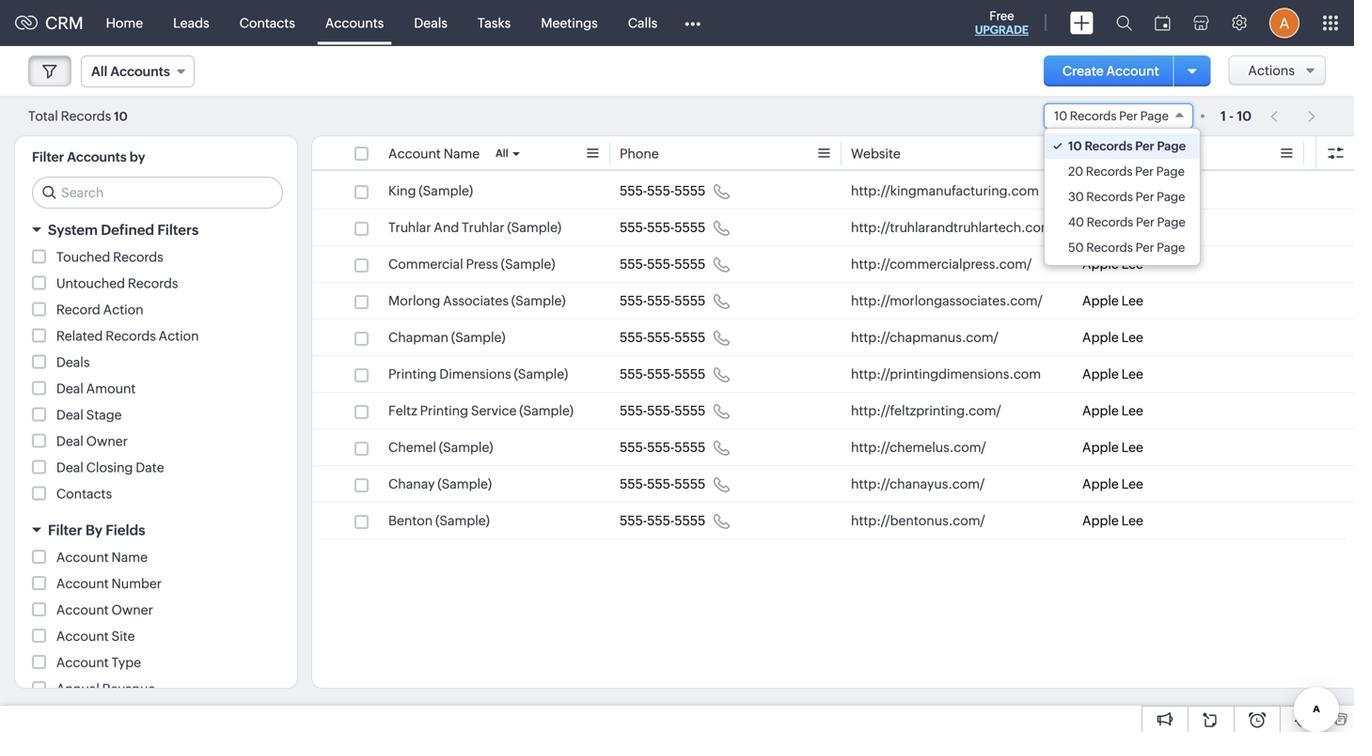 Task type: vqa. For each thing, say whether or not it's contained in the screenshot.


Task type: describe. For each thing, give the bounding box(es) containing it.
touched records
[[56, 250, 163, 265]]

per for 10 records per page option
[[1136, 139, 1155, 153]]

http://bentonus.com/ link
[[851, 512, 986, 531]]

50 records per page
[[1069, 241, 1186, 255]]

account name for all
[[389, 146, 480, 161]]

create menu element
[[1059, 0, 1105, 46]]

printing inside "link"
[[420, 404, 468, 419]]

filter for filter by fields
[[48, 523, 82, 539]]

apple for http://kingmanufacturing.com
[[1083, 183, 1119, 198]]

associates
[[443, 293, 509, 309]]

(sample) down "feltz printing service (sample)"
[[439, 440, 493, 455]]

truhlar and truhlar (sample) link
[[389, 218, 562, 237]]

http://feltzprinting.com/ link
[[851, 402, 1002, 420]]

0 vertical spatial account owner
[[1083, 146, 1180, 161]]

record
[[56, 302, 100, 317]]

40
[[1069, 215, 1085, 230]]

page for 40 records per page option
[[1157, 215, 1186, 230]]

leads
[[173, 16, 209, 31]]

website
[[851, 146, 901, 161]]

apple for http://bentonus.com/
[[1083, 514, 1119, 529]]

filter by fields button
[[15, 514, 297, 547]]

records up "filter accounts by"
[[61, 109, 111, 124]]

2 vertical spatial owner
[[112, 603, 153, 618]]

name for all
[[444, 146, 480, 161]]

feltz printing service (sample)
[[389, 404, 574, 419]]

records down 40 records per page option
[[1087, 241, 1133, 255]]

calls link
[[613, 0, 673, 46]]

account inside button
[[1107, 63, 1160, 79]]

apple for http://chanayus.com/
[[1083, 477, 1119, 492]]

lee for http://printingdimensions.com
[[1122, 367, 1144, 382]]

apple lee for http://bentonus.com/
[[1083, 514, 1144, 529]]

Other Modules field
[[673, 8, 713, 38]]

tasks link
[[463, 0, 526, 46]]

all accounts
[[91, 64, 170, 79]]

date
[[136, 460, 164, 476]]

records up 30 records per page option
[[1086, 165, 1133, 179]]

(sample) right service
[[519, 404, 574, 419]]

http://truhlarandtruhlartech.com/ link
[[851, 218, 1058, 237]]

chapman (sample) link
[[389, 328, 506, 347]]

system
[[48, 222, 98, 238]]

accounts for all accounts
[[110, 64, 170, 79]]

10 Records Per Page field
[[1044, 103, 1194, 129]]

stage
[[86, 408, 122, 423]]

lee for http://chapmanus.com/
[[1122, 330, 1144, 345]]

printing dimensions (sample)
[[389, 367, 568, 382]]

account site
[[56, 629, 135, 644]]

search element
[[1105, 0, 1144, 46]]

tasks
[[478, 16, 511, 31]]

0 vertical spatial owner
[[1138, 146, 1180, 161]]

morlong associates (sample) link
[[389, 292, 566, 310]]

profile element
[[1259, 0, 1311, 46]]

page for 10 records per page option
[[1158, 139, 1186, 153]]

1 vertical spatial deals
[[56, 355, 90, 370]]

5555 for http://chapmanus.com/
[[675, 330, 706, 345]]

press
[[466, 257, 498, 272]]

accounts link
[[310, 0, 399, 46]]

http://printingdimensions.com
[[851, 367, 1041, 382]]

actions
[[1249, 63, 1295, 78]]

meetings
[[541, 16, 598, 31]]

apple lee for http://kingmanufacturing.com
[[1083, 183, 1144, 198]]

feltz
[[389, 404, 417, 419]]

amount
[[86, 381, 136, 397]]

total records 10
[[28, 109, 128, 124]]

annual
[[56, 682, 100, 697]]

http://kingmanufacturing.com
[[851, 183, 1039, 198]]

555-555-5555 for chapman (sample)
[[620, 330, 706, 345]]

apple lee for http://chapmanus.com/
[[1083, 330, 1144, 345]]

0 vertical spatial printing
[[389, 367, 437, 382]]

40 records per page option
[[1045, 210, 1200, 235]]

apple for http://chapmanus.com/
[[1083, 330, 1119, 345]]

create menu image
[[1071, 12, 1094, 34]]

upgrade
[[975, 24, 1029, 36]]

deals link
[[399, 0, 463, 46]]

records down touched records
[[128, 276, 178, 291]]

apple lee for http://chanayus.com/
[[1083, 477, 1144, 492]]

account up 20 records per page
[[1083, 146, 1135, 161]]

5555 for http://truhlarandtruhlartech.com/
[[675, 220, 706, 235]]

calls
[[628, 16, 658, 31]]

lee for http://commercialpress.com/
[[1122, 257, 1144, 272]]

chanay
[[389, 477, 435, 492]]

10 records per page inside option
[[1069, 139, 1186, 153]]

1 vertical spatial contacts
[[56, 487, 112, 502]]

per for 20 records per page option
[[1136, 165, 1154, 179]]

contacts link
[[224, 0, 310, 46]]

chemel (sample)
[[389, 440, 493, 455]]

(sample) up commercial press (sample)
[[507, 220, 562, 235]]

type
[[112, 656, 141, 671]]

apple for http://printingdimensions.com
[[1083, 367, 1119, 382]]

list box containing 10 records per page
[[1045, 129, 1200, 265]]

home link
[[91, 0, 158, 46]]

2 truhlar from the left
[[462, 220, 505, 235]]

calendar image
[[1155, 16, 1171, 31]]

5555 for http://printingdimensions.com
[[675, 367, 706, 382]]

lee for http://morlongassociates.com/
[[1122, 293, 1144, 309]]

(sample) up printing dimensions (sample)
[[451, 330, 506, 345]]

account up account type
[[56, 629, 109, 644]]

king (sample)
[[389, 183, 473, 198]]

morlong
[[389, 293, 441, 309]]

related
[[56, 329, 103, 344]]

dimensions
[[439, 367, 511, 382]]

apple lee for http://chemelus.com/
[[1083, 440, 1144, 455]]

40 records per page
[[1069, 215, 1186, 230]]

service
[[471, 404, 517, 419]]

crm
[[45, 13, 83, 33]]

5555 for http://bentonus.com/
[[675, 514, 706, 529]]

-
[[1230, 109, 1234, 124]]

meetings link
[[526, 0, 613, 46]]

king
[[389, 183, 416, 198]]

http://morlongassociates.com/
[[851, 293, 1043, 309]]

(sample) down 'chanay (sample)'
[[436, 514, 490, 529]]

0 vertical spatial accounts
[[325, 16, 384, 31]]

system defined filters button
[[15, 214, 297, 247]]

http://chemelus.com/ link
[[851, 438, 987, 457]]

records up 20 records per page option
[[1085, 139, 1133, 153]]

10 records per page inside field
[[1054, 109, 1169, 123]]

Search text field
[[33, 178, 282, 208]]

555-555-5555 for morlong associates (sample)
[[620, 293, 706, 309]]

deal stage
[[56, 408, 122, 423]]

per for 40 records per page option
[[1136, 215, 1155, 230]]

page for 30 records per page option
[[1157, 190, 1186, 204]]

apple for http://commercialpress.com/
[[1083, 257, 1119, 272]]

commercial
[[389, 257, 463, 272]]

phone
[[620, 146, 659, 161]]

30 records per page
[[1069, 190, 1186, 204]]

http://chanayus.com/ link
[[851, 475, 985, 494]]

555-555-5555 for printing dimensions (sample)
[[620, 367, 706, 382]]

records down defined
[[113, 250, 163, 265]]

lee for http://chemelus.com/
[[1122, 440, 1144, 455]]

account type
[[56, 656, 141, 671]]

benton (sample)
[[389, 514, 490, 529]]

http://bentonus.com/
[[851, 514, 986, 529]]

apple for http://feltzprinting.com/
[[1083, 404, 1119, 419]]

1 vertical spatial owner
[[86, 434, 128, 449]]

http://commercialpress.com/
[[851, 257, 1032, 272]]

system defined filters
[[48, 222, 199, 238]]

crm link
[[15, 13, 83, 33]]

untouched records
[[56, 276, 178, 291]]

deal amount
[[56, 381, 136, 397]]

20
[[1069, 165, 1084, 179]]

related records action
[[56, 329, 199, 344]]

lee for http://truhlarandtruhlartech.com/
[[1122, 220, 1144, 235]]

10 records per page option
[[1045, 134, 1200, 159]]

closing
[[86, 460, 133, 476]]

10 inside total records 10
[[114, 110, 128, 124]]

free
[[990, 9, 1015, 23]]

account down by
[[56, 550, 109, 565]]

555-555-5555 for chanay (sample)
[[620, 477, 706, 492]]

0 vertical spatial action
[[103, 302, 144, 317]]



Task type: locate. For each thing, give the bounding box(es) containing it.
apple lee
[[1083, 183, 1144, 198], [1083, 220, 1144, 235], [1083, 257, 1144, 272], [1083, 293, 1144, 309], [1083, 330, 1144, 345], [1083, 367, 1144, 382], [1083, 404, 1144, 419], [1083, 440, 1144, 455], [1083, 477, 1144, 492], [1083, 514, 1144, 529]]

5555 for http://commercialpress.com/
[[675, 257, 706, 272]]

555-555-5555 for truhlar and truhlar (sample)
[[620, 220, 706, 235]]

(sample) up and
[[419, 183, 473, 198]]

10 records per page up 20 records per page
[[1069, 139, 1186, 153]]

navigation
[[1262, 103, 1326, 130]]

0 horizontal spatial name
[[112, 550, 148, 565]]

action up related records action
[[103, 302, 144, 317]]

per inside field
[[1120, 109, 1138, 123]]

10 right -
[[1237, 109, 1252, 124]]

defined
[[101, 222, 154, 238]]

6 5555 from the top
[[675, 367, 706, 382]]

accounts left by
[[67, 150, 127, 165]]

deals left tasks
[[414, 16, 448, 31]]

1
[[1221, 109, 1227, 124]]

0 horizontal spatial all
[[91, 64, 107, 79]]

apple for http://chemelus.com/
[[1083, 440, 1119, 455]]

page up 40 records per page
[[1157, 190, 1186, 204]]

8 555-555-5555 from the top
[[620, 440, 706, 455]]

3 apple lee from the top
[[1083, 257, 1144, 272]]

6 apple lee from the top
[[1083, 367, 1144, 382]]

(sample) down chemel (sample) link
[[438, 477, 492, 492]]

http://truhlarandtruhlartech.com/
[[851, 220, 1058, 235]]

5 apple lee from the top
[[1083, 330, 1144, 345]]

deal left stage
[[56, 408, 84, 423]]

deal owner
[[56, 434, 128, 449]]

deal down deal owner
[[56, 460, 84, 476]]

4 lee from the top
[[1122, 293, 1144, 309]]

account up 'king'
[[389, 146, 441, 161]]

1 horizontal spatial all
[[496, 148, 509, 159]]

20 records per page
[[1069, 165, 1185, 179]]

4 deal from the top
[[56, 460, 84, 476]]

per up 40 records per page
[[1136, 190, 1155, 204]]

page down 30 records per page
[[1157, 215, 1186, 230]]

http://chapmanus.com/ link
[[851, 328, 999, 347]]

fields
[[106, 523, 145, 539]]

http://kingmanufacturing.com link
[[851, 182, 1039, 200]]

2 apple from the top
[[1083, 220, 1119, 235]]

3 lee from the top
[[1122, 257, 1144, 272]]

benton
[[389, 514, 433, 529]]

deals
[[414, 16, 448, 31], [56, 355, 90, 370]]

per for 30 records per page option
[[1136, 190, 1155, 204]]

0 vertical spatial deals
[[414, 16, 448, 31]]

9 5555 from the top
[[675, 477, 706, 492]]

0 vertical spatial 10 records per page
[[1054, 109, 1169, 123]]

by
[[130, 150, 145, 165]]

10 inside option
[[1069, 139, 1082, 153]]

per down 30 records per page
[[1136, 215, 1155, 230]]

5 apple from the top
[[1083, 330, 1119, 345]]

0 horizontal spatial deals
[[56, 355, 90, 370]]

filter for filter accounts by
[[32, 150, 64, 165]]

0 vertical spatial all
[[91, 64, 107, 79]]

2 lee from the top
[[1122, 220, 1144, 235]]

2 vertical spatial accounts
[[67, 150, 127, 165]]

accounts for filter accounts by
[[67, 150, 127, 165]]

and
[[434, 220, 459, 235]]

2 deal from the top
[[56, 408, 84, 423]]

apple lee for http://printingdimensions.com
[[1083, 367, 1144, 382]]

10 down all accounts
[[114, 110, 128, 124]]

search image
[[1117, 15, 1133, 31]]

deal closing date
[[56, 460, 164, 476]]

5555 for http://morlongassociates.com/
[[675, 293, 706, 309]]

1 vertical spatial account name
[[56, 550, 148, 565]]

all inside field
[[91, 64, 107, 79]]

7 5555 from the top
[[675, 404, 706, 419]]

4 5555 from the top
[[675, 293, 706, 309]]

555-555-5555 for commercial press (sample)
[[620, 257, 706, 272]]

filter accounts by
[[32, 150, 145, 165]]

http://morlongassociates.com/ link
[[851, 292, 1043, 310]]

account up account site
[[56, 603, 109, 618]]

lee for http://feltzprinting.com/
[[1122, 404, 1144, 419]]

5555 for http://chemelus.com/
[[675, 440, 706, 455]]

chemel
[[389, 440, 436, 455]]

20 records per page option
[[1045, 159, 1200, 184]]

row group containing king (sample)
[[312, 173, 1355, 540]]

profile image
[[1270, 8, 1300, 38]]

30 records per page option
[[1045, 184, 1200, 210]]

apple lee for http://feltzprinting.com/
[[1083, 404, 1144, 419]]

6 apple from the top
[[1083, 367, 1119, 382]]

list box
[[1045, 129, 1200, 265]]

filter inside dropdown button
[[48, 523, 82, 539]]

(sample) inside "link"
[[438, 477, 492, 492]]

chapman (sample)
[[389, 330, 506, 345]]

0 vertical spatial contacts
[[240, 16, 295, 31]]

5 lee from the top
[[1122, 330, 1144, 345]]

apple lee for http://morlongassociates.com/
[[1083, 293, 1144, 309]]

1 horizontal spatial deals
[[414, 16, 448, 31]]

2 5555 from the top
[[675, 220, 706, 235]]

1 deal from the top
[[56, 381, 84, 397]]

1 vertical spatial all
[[496, 148, 509, 159]]

5555
[[675, 183, 706, 198], [675, 220, 706, 235], [675, 257, 706, 272], [675, 293, 706, 309], [675, 330, 706, 345], [675, 367, 706, 382], [675, 404, 706, 419], [675, 440, 706, 455], [675, 477, 706, 492], [675, 514, 706, 529]]

per for 50 records per page option
[[1136, 241, 1155, 255]]

page up 10 records per page option
[[1141, 109, 1169, 123]]

record action
[[56, 302, 144, 317]]

filter
[[32, 150, 64, 165], [48, 523, 82, 539]]

10 records per page up 10 records per page option
[[1054, 109, 1169, 123]]

4 555-555-5555 from the top
[[620, 293, 706, 309]]

1 lee from the top
[[1122, 183, 1144, 198]]

lee for http://bentonus.com/
[[1122, 514, 1144, 529]]

10 inside field
[[1054, 109, 1068, 123]]

account up annual
[[56, 656, 109, 671]]

(sample) up service
[[514, 367, 568, 382]]

printing dimensions (sample) link
[[389, 365, 568, 384]]

benton (sample) link
[[389, 512, 490, 531]]

1 horizontal spatial truhlar
[[462, 220, 505, 235]]

555-555-5555 for feltz printing service (sample)
[[620, 404, 706, 419]]

page up 30 records per page
[[1157, 165, 1185, 179]]

555-555-5555 for king (sample)
[[620, 183, 706, 198]]

all for all accounts
[[91, 64, 107, 79]]

action
[[103, 302, 144, 317], [159, 329, 199, 344]]

commercial press (sample)
[[389, 257, 555, 272]]

7 555-555-5555 from the top
[[620, 404, 706, 419]]

8 apple lee from the top
[[1083, 440, 1144, 455]]

all up total records 10
[[91, 64, 107, 79]]

deals down related
[[56, 355, 90, 370]]

account
[[1107, 63, 1160, 79], [389, 146, 441, 161], [1083, 146, 1135, 161], [56, 550, 109, 565], [56, 577, 109, 592], [56, 603, 109, 618], [56, 629, 109, 644], [56, 656, 109, 671]]

1 vertical spatial 10 records per page
[[1069, 139, 1186, 153]]

accounts
[[325, 16, 384, 31], [110, 64, 170, 79], [67, 150, 127, 165]]

10 555-555-5555 from the top
[[620, 514, 706, 529]]

account owner down account number
[[56, 603, 153, 618]]

9 lee from the top
[[1122, 477, 1144, 492]]

printing up chemel (sample) link
[[420, 404, 468, 419]]

5555 for http://kingmanufacturing.com
[[675, 183, 706, 198]]

records up 10 records per page option
[[1070, 109, 1117, 123]]

10 records per page
[[1054, 109, 1169, 123], [1069, 139, 1186, 153]]

per up 30 records per page
[[1136, 165, 1154, 179]]

10
[[1237, 109, 1252, 124], [1054, 109, 1068, 123], [114, 110, 128, 124], [1069, 139, 1082, 153]]

(sample) right associates
[[512, 293, 566, 309]]

records down 20 records per page option
[[1087, 190, 1134, 204]]

untouched
[[56, 276, 125, 291]]

1 vertical spatial accounts
[[110, 64, 170, 79]]

owner down number
[[112, 603, 153, 618]]

http://chanayus.com/
[[851, 477, 985, 492]]

http://chemelus.com/
[[851, 440, 987, 455]]

deal up deal stage
[[56, 381, 84, 397]]

per up 20 records per page
[[1136, 139, 1155, 153]]

printing
[[389, 367, 437, 382], [420, 404, 468, 419]]

10 lee from the top
[[1122, 514, 1144, 529]]

owner up 20 records per page
[[1138, 146, 1180, 161]]

page for 20 records per page option
[[1157, 165, 1185, 179]]

page for 50 records per page option
[[1157, 241, 1186, 255]]

9 apple from the top
[[1083, 477, 1119, 492]]

1 vertical spatial filter
[[48, 523, 82, 539]]

0 vertical spatial filter
[[32, 150, 64, 165]]

records down record action
[[106, 329, 156, 344]]

50 records per page option
[[1045, 235, 1200, 261]]

accounts down home link
[[110, 64, 170, 79]]

touched
[[56, 250, 110, 265]]

truhlar left and
[[389, 220, 431, 235]]

site
[[112, 629, 135, 644]]

5555 for http://chanayus.com/
[[675, 477, 706, 492]]

by
[[85, 523, 102, 539]]

records
[[61, 109, 111, 124], [1070, 109, 1117, 123], [1085, 139, 1133, 153], [1086, 165, 1133, 179], [1087, 190, 1134, 204], [1087, 215, 1134, 230], [1087, 241, 1133, 255], [113, 250, 163, 265], [128, 276, 178, 291], [106, 329, 156, 344]]

http://printingdimensions.com link
[[851, 365, 1041, 384]]

10 down create
[[1054, 109, 1068, 123]]

555-555-5555
[[620, 183, 706, 198], [620, 220, 706, 235], [620, 257, 706, 272], [620, 293, 706, 309], [620, 330, 706, 345], [620, 367, 706, 382], [620, 404, 706, 419], [620, 440, 706, 455], [620, 477, 706, 492], [620, 514, 706, 529]]

7 apple from the top
[[1083, 404, 1119, 419]]

1 horizontal spatial action
[[159, 329, 199, 344]]

1 vertical spatial action
[[159, 329, 199, 344]]

0 horizontal spatial contacts
[[56, 487, 112, 502]]

1 apple lee from the top
[[1083, 183, 1144, 198]]

records down 30 records per page option
[[1087, 215, 1134, 230]]

1 truhlar from the left
[[389, 220, 431, 235]]

chanay (sample)
[[389, 477, 492, 492]]

owner up closing at the bottom left of page
[[86, 434, 128, 449]]

accounts left the deals link
[[325, 16, 384, 31]]

7 apple lee from the top
[[1083, 404, 1144, 419]]

account name up the king (sample)
[[389, 146, 480, 161]]

3 555-555-5555 from the top
[[620, 257, 706, 272]]

account owner up 20 records per page
[[1083, 146, 1180, 161]]

owner
[[1138, 146, 1180, 161], [86, 434, 128, 449], [112, 603, 153, 618]]

1 vertical spatial name
[[112, 550, 148, 565]]

30
[[1069, 190, 1084, 204]]

apple lee for http://commercialpress.com/
[[1083, 257, 1144, 272]]

10 apple lee from the top
[[1083, 514, 1144, 529]]

page up 20 records per page
[[1158, 139, 1186, 153]]

6 lee from the top
[[1122, 367, 1144, 382]]

5555 for http://feltzprinting.com/
[[675, 404, 706, 419]]

feltz printing service (sample) link
[[389, 402, 574, 420]]

action down untouched records
[[159, 329, 199, 344]]

free upgrade
[[975, 9, 1029, 36]]

deal for deal closing date
[[56, 460, 84, 476]]

0 horizontal spatial action
[[103, 302, 144, 317]]

filter left by
[[48, 523, 82, 539]]

account left number
[[56, 577, 109, 592]]

truhlar up press at top
[[462, 220, 505, 235]]

filter down total
[[32, 150, 64, 165]]

lee for http://kingmanufacturing.com
[[1122, 183, 1144, 198]]

(sample) right press at top
[[501, 257, 555, 272]]

page
[[1141, 109, 1169, 123], [1158, 139, 1186, 153], [1157, 165, 1185, 179], [1157, 190, 1186, 204], [1157, 215, 1186, 230], [1157, 241, 1186, 255]]

contacts right leads link
[[240, 16, 295, 31]]

0 horizontal spatial truhlar
[[389, 220, 431, 235]]

8 lee from the top
[[1122, 440, 1144, 455]]

3 5555 from the top
[[675, 257, 706, 272]]

account name
[[389, 146, 480, 161], [56, 550, 148, 565]]

5 5555 from the top
[[675, 330, 706, 345]]

contacts down closing at the bottom left of page
[[56, 487, 112, 502]]

apple for http://truhlarandtruhlartech.com/
[[1083, 220, 1119, 235]]

name up number
[[112, 550, 148, 565]]

0 vertical spatial account name
[[389, 146, 480, 161]]

apple lee for http://truhlarandtruhlartech.com/
[[1083, 220, 1144, 235]]

1 horizontal spatial account owner
[[1083, 146, 1180, 161]]

2 555-555-5555 from the top
[[620, 220, 706, 235]]

morlong associates (sample)
[[389, 293, 566, 309]]

7 lee from the top
[[1122, 404, 1144, 419]]

http://feltzprinting.com/
[[851, 404, 1002, 419]]

name for account number
[[112, 550, 148, 565]]

number
[[112, 577, 162, 592]]

1 5555 from the top
[[675, 183, 706, 198]]

http://chapmanus.com/
[[851, 330, 999, 345]]

all for all
[[496, 148, 509, 159]]

deal down deal stage
[[56, 434, 84, 449]]

1 horizontal spatial name
[[444, 146, 480, 161]]

account name up account number
[[56, 550, 148, 565]]

king (sample) link
[[389, 182, 473, 200]]

0 horizontal spatial account name
[[56, 550, 148, 565]]

(sample)
[[419, 183, 473, 198], [507, 220, 562, 235], [501, 257, 555, 272], [512, 293, 566, 309], [451, 330, 506, 345], [514, 367, 568, 382], [519, 404, 574, 419], [439, 440, 493, 455], [438, 477, 492, 492], [436, 514, 490, 529]]

account name for account number
[[56, 550, 148, 565]]

page down 40 records per page
[[1157, 241, 1186, 255]]

lee for http://chanayus.com/
[[1122, 477, 1144, 492]]

per down 40 records per page
[[1136, 241, 1155, 255]]

0 horizontal spatial account owner
[[56, 603, 153, 618]]

commercial press (sample) link
[[389, 255, 555, 274]]

555-555-5555 for benton (sample)
[[620, 514, 706, 529]]

2 apple lee from the top
[[1083, 220, 1144, 235]]

1 555-555-5555 from the top
[[620, 183, 706, 198]]

annual revenue
[[56, 682, 156, 697]]

home
[[106, 16, 143, 31]]

9 apple lee from the top
[[1083, 477, 1144, 492]]

name up the king (sample)
[[444, 146, 480, 161]]

create account
[[1063, 63, 1160, 79]]

1 vertical spatial printing
[[420, 404, 468, 419]]

account up '10 records per page' field
[[1107, 63, 1160, 79]]

0 vertical spatial name
[[444, 146, 480, 161]]

8 apple from the top
[[1083, 440, 1119, 455]]

10 5555 from the top
[[675, 514, 706, 529]]

page inside field
[[1141, 109, 1169, 123]]

apple
[[1083, 183, 1119, 198], [1083, 220, 1119, 235], [1083, 257, 1119, 272], [1083, 293, 1119, 309], [1083, 330, 1119, 345], [1083, 367, 1119, 382], [1083, 404, 1119, 419], [1083, 440, 1119, 455], [1083, 477, 1119, 492], [1083, 514, 1119, 529]]

all up 'truhlar and truhlar (sample)'
[[496, 148, 509, 159]]

1 - 10
[[1221, 109, 1252, 124]]

10 up 20
[[1069, 139, 1082, 153]]

deal for deal stage
[[56, 408, 84, 423]]

6 555-555-5555 from the top
[[620, 367, 706, 382]]

truhlar and truhlar (sample)
[[389, 220, 562, 235]]

row group
[[312, 173, 1355, 540]]

9 555-555-5555 from the top
[[620, 477, 706, 492]]

555-555-5555 for chemel (sample)
[[620, 440, 706, 455]]

3 apple from the top
[[1083, 257, 1119, 272]]

filter by fields
[[48, 523, 145, 539]]

printing down the chapman
[[389, 367, 437, 382]]

1 horizontal spatial account name
[[389, 146, 480, 161]]

All Accounts field
[[81, 56, 195, 87]]

1 horizontal spatial contacts
[[240, 16, 295, 31]]

1 apple from the top
[[1083, 183, 1119, 198]]

1 vertical spatial account owner
[[56, 603, 153, 618]]

deal for deal amount
[[56, 381, 84, 397]]

account number
[[56, 577, 162, 592]]

50
[[1069, 241, 1084, 255]]

deal for deal owner
[[56, 434, 84, 449]]

chemel (sample) link
[[389, 438, 493, 457]]

4 apple lee from the top
[[1083, 293, 1144, 309]]

3 deal from the top
[[56, 434, 84, 449]]

10 apple from the top
[[1083, 514, 1119, 529]]

8 5555 from the top
[[675, 440, 706, 455]]

apple for http://morlongassociates.com/
[[1083, 293, 1119, 309]]

5 555-555-5555 from the top
[[620, 330, 706, 345]]

accounts inside field
[[110, 64, 170, 79]]

4 apple from the top
[[1083, 293, 1119, 309]]

records inside field
[[1070, 109, 1117, 123]]

per up 10 records per page option
[[1120, 109, 1138, 123]]



